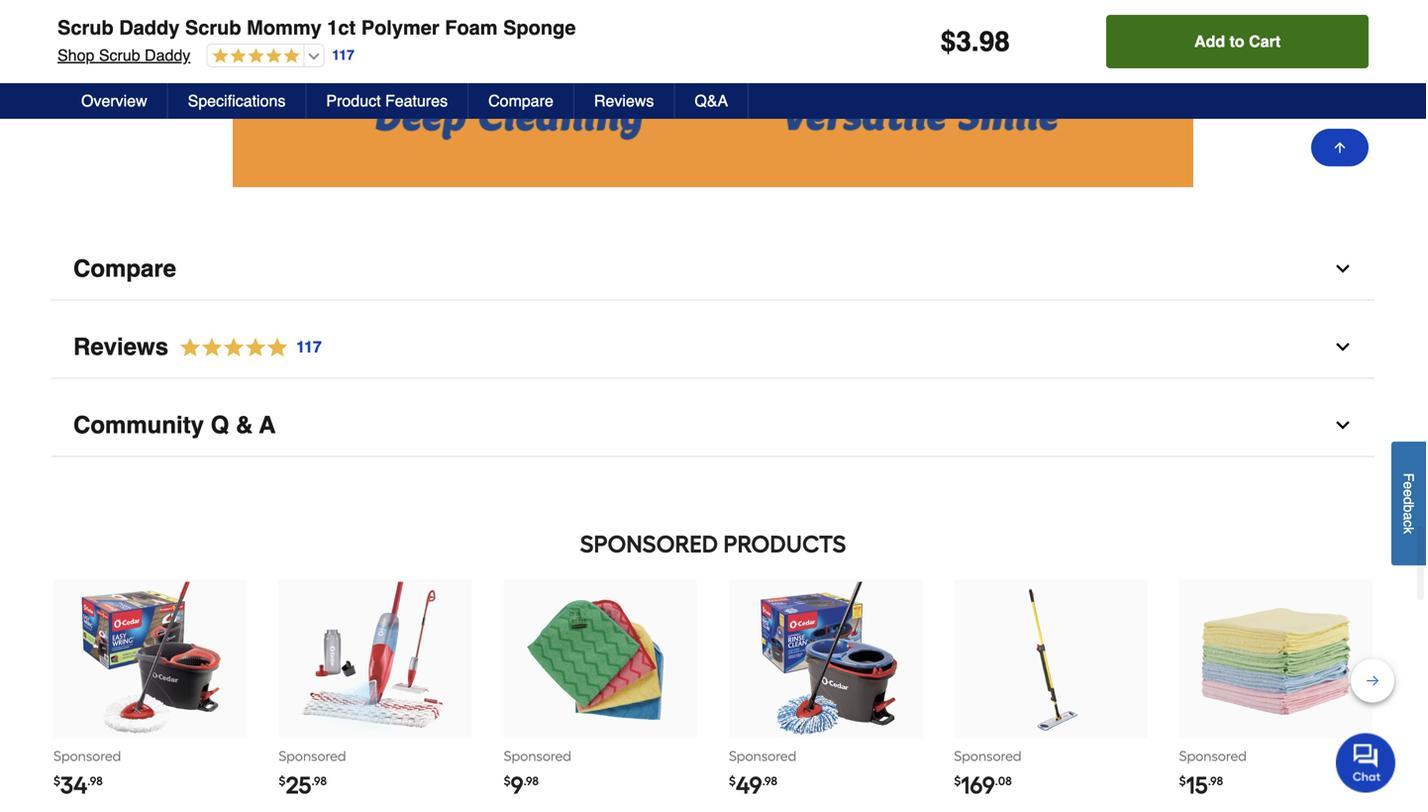 Task type: describe. For each thing, give the bounding box(es) containing it.
sponsored for sponsored $ 15 .98
[[1180, 748, 1247, 765]]

foam
[[445, 16, 498, 39]]

34
[[60, 771, 87, 800]]

shop scrub daddy
[[57, 46, 191, 64]]

add to cart
[[1195, 32, 1281, 51]]

a
[[259, 412, 276, 439]]

community q & a
[[73, 412, 276, 439]]

1 e from the top
[[1401, 482, 1417, 489]]

community
[[73, 412, 204, 439]]

product features
[[326, 92, 448, 110]]

rubbermaid commercial products hygen pulse triple nozzle 21-fl oz spray mop image
[[974, 582, 1128, 737]]

chevron down image
[[1333, 337, 1353, 357]]

specifications
[[188, 92, 286, 110]]

3
[[956, 26, 972, 57]]

mommy
[[247, 16, 322, 39]]

sponsored products
[[580, 530, 846, 559]]

1ct
[[327, 16, 356, 39]]

sponsored $ 15 .98
[[1180, 748, 1247, 800]]

add
[[1195, 32, 1226, 51]]

9
[[511, 771, 524, 800]]

k
[[1401, 527, 1417, 534]]

reviews inside reviews button
[[594, 92, 654, 110]]

25
[[286, 771, 312, 800]]

sponsored for sponsored $ 9 .98
[[504, 748, 571, 765]]

to
[[1230, 32, 1245, 51]]

117 inside 4.9 stars image
[[296, 338, 322, 356]]

169
[[961, 771, 995, 800]]

sponge
[[503, 16, 576, 39]]

f e e d b a c k button
[[1392, 442, 1427, 566]]

sponsored $ 169 .08
[[954, 748, 1022, 800]]

scrub daddy scrub mommy 1ct polymer foam sponge
[[57, 16, 576, 39]]

sponsored $ 49 .98
[[729, 748, 797, 800]]

o-cedar rinseclean spin mop with bucket image
[[748, 582, 903, 737]]

chat invite button image
[[1336, 733, 1397, 793]]

scrub right shop
[[99, 46, 140, 64]]

chevron down image for community q & a
[[1333, 416, 1353, 436]]

.98 for 34
[[87, 774, 103, 789]]

add to cart button
[[1107, 15, 1369, 68]]

q
[[211, 412, 229, 439]]

.98 for 49
[[762, 774, 778, 789]]

sponsored $ 9 .98
[[504, 748, 571, 800]]

southdeep products heading
[[52, 525, 1375, 564]]

o-cedar easywring microfiber spin mop and bucket system - hands-free wringing, washable/reusable head, commercial/residential image
[[73, 582, 228, 737]]

1 vertical spatial reviews
[[73, 333, 168, 361]]

compare for bottom compare button
[[73, 255, 176, 282]]

scrub left mommy at the left top of the page
[[185, 16, 241, 39]]

d
[[1401, 497, 1417, 505]]

q&a
[[695, 92, 728, 110]]



Task type: locate. For each thing, give the bounding box(es) containing it.
cart
[[1249, 32, 1281, 51]]

sponsored for sponsored $ 169 .08
[[954, 748, 1022, 765]]

a
[[1401, 512, 1417, 520]]

o-cedar promist max single nozzle 25.36-fl oz spray mop image
[[298, 582, 453, 737]]

1 horizontal spatial 117
[[332, 47, 355, 63]]

.98 inside sponsored $ 25 .98
[[312, 774, 327, 789]]

$ for 49
[[729, 774, 736, 789]]

$ 3 . 98
[[941, 26, 1010, 57]]

.98 inside the sponsored $ 49 .98
[[762, 774, 778, 789]]

0 vertical spatial 117
[[332, 47, 355, 63]]

f e e d b a c k
[[1401, 473, 1417, 534]]

.98 inside sponsored $ 9 .98
[[524, 774, 539, 789]]

.98 for 25
[[312, 774, 327, 789]]

2 .98 from the left
[[312, 774, 327, 789]]

reviews
[[594, 92, 654, 110], [73, 333, 168, 361]]

0 vertical spatial reviews
[[594, 92, 654, 110]]

1 .98 from the left
[[87, 774, 103, 789]]

4.9 stars image up &
[[168, 334, 323, 361]]

0 vertical spatial compare button
[[469, 83, 575, 119]]

1 vertical spatial compare button
[[52, 238, 1375, 301]]

$ for 9
[[504, 774, 511, 789]]

sponsored $ 25 .98
[[279, 748, 346, 800]]

.98 inside sponsored $ 34 .98
[[87, 774, 103, 789]]

features
[[385, 92, 448, 110]]

chevron down image
[[1333, 259, 1353, 279], [1333, 416, 1353, 436]]

0 vertical spatial chevron down image
[[1333, 259, 1353, 279]]

overview button
[[61, 83, 168, 119]]

sponsored for sponsored $ 34 .98
[[53, 748, 121, 765]]

product
[[326, 92, 381, 110]]

&
[[236, 412, 253, 439]]

0 vertical spatial daddy
[[119, 16, 180, 39]]

sponsored for sponsored $ 49 .98
[[729, 748, 797, 765]]

product features button
[[307, 83, 469, 119]]

.98
[[87, 774, 103, 789], [312, 774, 327, 789], [524, 774, 539, 789], [762, 774, 778, 789], [1208, 774, 1224, 789]]

117
[[332, 47, 355, 63], [296, 338, 322, 356]]

daddy up shop scrub daddy
[[119, 16, 180, 39]]

.
[[972, 26, 979, 57]]

community q & a button
[[52, 395, 1375, 457]]

4.9 stars image containing 117
[[168, 334, 323, 361]]

q&a button
[[675, 83, 749, 119]]

0 vertical spatial compare
[[489, 92, 554, 110]]

.98 for 15
[[1208, 774, 1224, 789]]

shop
[[57, 46, 94, 64]]

$ for 169
[[954, 774, 961, 789]]

1 vertical spatial 117
[[296, 338, 322, 356]]

e
[[1401, 482, 1417, 489], [1401, 489, 1417, 497]]

5 .98 from the left
[[1208, 774, 1224, 789]]

2 e from the top
[[1401, 489, 1417, 497]]

rubbermaid commercial products 16-pack microfiber cloth image
[[1199, 582, 1354, 737]]

$ inside the sponsored $ 49 .98
[[729, 774, 736, 789]]

daddy
[[119, 16, 180, 39], [145, 46, 191, 64]]

.98 inside sponsored $ 15 .98
[[1208, 774, 1224, 789]]

.98 for 9
[[524, 774, 539, 789]]

49
[[736, 771, 762, 800]]

4.9 stars image down mommy at the left top of the page
[[207, 48, 299, 66]]

2 chevron down image from the top
[[1333, 416, 1353, 436]]

reviews left q&a
[[594, 92, 654, 110]]

scrub up shop
[[57, 16, 114, 39]]

e up "d"
[[1401, 482, 1417, 489]]

$ for 15
[[1180, 774, 1186, 789]]

0 vertical spatial 4.9 stars image
[[207, 48, 299, 66]]

sponsored
[[580, 530, 718, 559], [53, 748, 121, 765], [279, 748, 346, 765], [504, 748, 571, 765], [729, 748, 797, 765], [954, 748, 1022, 765], [1180, 748, 1247, 765]]

arrow up image
[[1332, 140, 1348, 156]]

chevron down image inside community q & a button
[[1333, 416, 1353, 436]]

4.9 stars image
[[207, 48, 299, 66], [168, 334, 323, 361]]

f
[[1401, 473, 1417, 482]]

overview
[[81, 92, 147, 110]]

rubbermaid commercial products 4-pack microfiber cloth image
[[523, 582, 678, 737]]

b
[[1401, 505, 1417, 512]]

$ for 34
[[53, 774, 60, 789]]

c
[[1401, 520, 1417, 527]]

sponsored $ 34 .98
[[53, 748, 121, 800]]

1 vertical spatial chevron down image
[[1333, 416, 1353, 436]]

chevron down image up chevron down image in the right top of the page
[[1333, 259, 1353, 279]]

0 horizontal spatial compare
[[73, 255, 176, 282]]

98
[[979, 26, 1010, 57]]

4 .98 from the left
[[762, 774, 778, 789]]

sponsored for sponsored products
[[580, 530, 718, 559]]

1 vertical spatial daddy
[[145, 46, 191, 64]]

$ inside sponsored $ 25 .98
[[279, 774, 286, 789]]

scrub
[[57, 16, 114, 39], [185, 16, 241, 39], [99, 46, 140, 64]]

compare button
[[469, 83, 575, 119], [52, 238, 1375, 301]]

chevron down image for compare
[[1333, 259, 1353, 279]]

$ inside sponsored $ 169 .08
[[954, 774, 961, 789]]

products
[[724, 530, 846, 559]]

compare
[[489, 92, 554, 110], [73, 255, 176, 282]]

$ for 25
[[279, 774, 286, 789]]

sponsored inside southdeep products heading
[[580, 530, 718, 559]]

specifications button
[[168, 83, 307, 119]]

compare for top compare button
[[489, 92, 554, 110]]

1 horizontal spatial compare
[[489, 92, 554, 110]]

1 vertical spatial 4.9 stars image
[[168, 334, 323, 361]]

polymer
[[361, 16, 440, 39]]

$ inside sponsored $ 9 .98
[[504, 774, 511, 789]]

1 vertical spatial compare
[[73, 255, 176, 282]]

reviews button
[[575, 83, 675, 119]]

daddy up the overview button
[[145, 46, 191, 64]]

1 chevron down image from the top
[[1333, 259, 1353, 279]]

15
[[1186, 771, 1208, 800]]

1 horizontal spatial reviews
[[594, 92, 654, 110]]

e up "b"
[[1401, 489, 1417, 497]]

reviews up community
[[73, 333, 168, 361]]

chevron down image down chevron down image in the right top of the page
[[1333, 416, 1353, 436]]

$ inside sponsored $ 15 .98
[[1180, 774, 1186, 789]]

.08
[[995, 774, 1012, 789]]

$ inside sponsored $ 34 .98
[[53, 774, 60, 789]]

0 horizontal spatial 117
[[296, 338, 322, 356]]

0 horizontal spatial reviews
[[73, 333, 168, 361]]

3 .98 from the left
[[524, 774, 539, 789]]

$
[[941, 26, 956, 57], [53, 774, 60, 789], [279, 774, 286, 789], [504, 774, 511, 789], [729, 774, 736, 789], [954, 774, 961, 789], [1180, 774, 1186, 789]]

sponsored for sponsored $ 25 .98
[[279, 748, 346, 765]]



Task type: vqa. For each thing, say whether or not it's contained in the screenshot.
"Dec"
no



